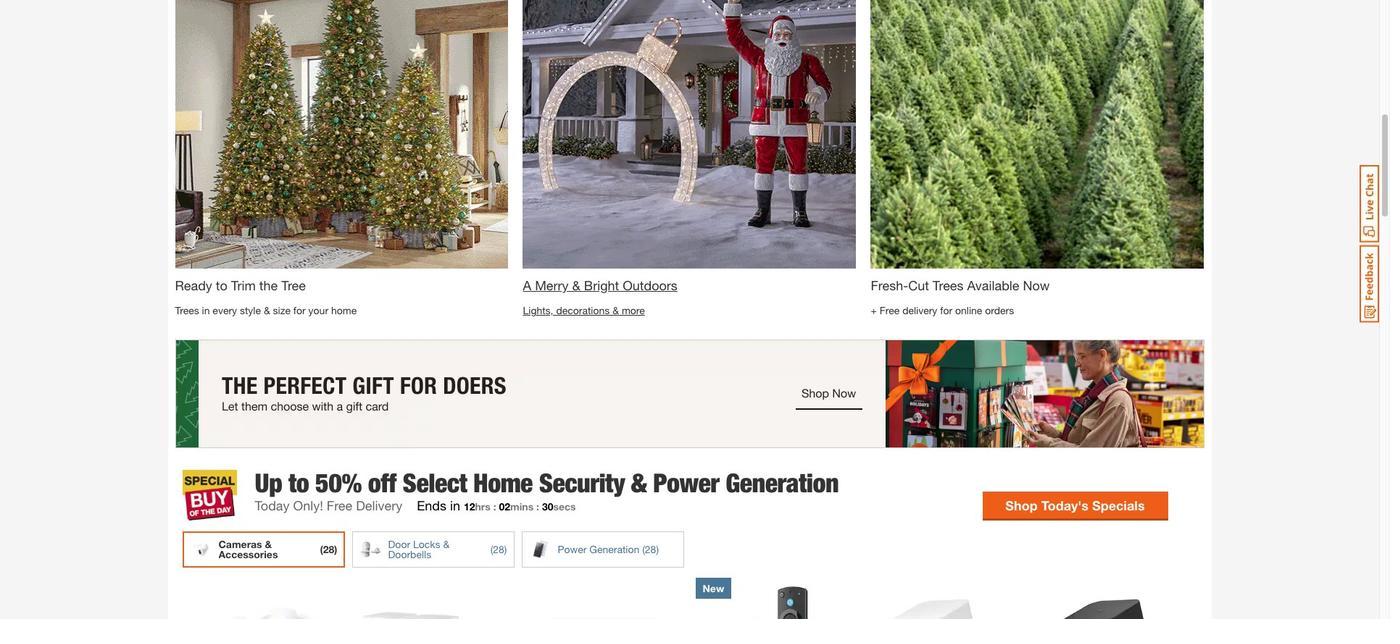 Task type: describe. For each thing, give the bounding box(es) containing it.
( for &
[[491, 544, 493, 556]]

live chat image
[[1360, 165, 1380, 243]]

 image for tree
[[175, 0, 509, 269]]

size
[[273, 305, 291, 317]]

new
[[703, 583, 724, 595]]

secs
[[553, 501, 576, 513]]

+
[[871, 305, 877, 317]]

free delivery
[[327, 498, 402, 514]]

ends in
[[417, 498, 460, 514]]

every
[[213, 305, 237, 317]]

50%
[[315, 469, 362, 499]]

orders
[[985, 305, 1014, 317]]

cut
[[908, 278, 929, 294]]

) inside power generation ( 28 )
[[656, 544, 659, 556]]

& right merry
[[572, 278, 581, 294]]

outdoors
[[623, 278, 678, 294]]

up
[[255, 469, 282, 499]]

& inside 'door locks & doorbells'
[[443, 538, 450, 551]]

( for accessories
[[320, 544, 323, 556]]

28 inside power generation ( 28 )
[[645, 544, 656, 556]]

online
[[955, 305, 983, 317]]

mins
[[510, 501, 534, 513]]

your
[[309, 305, 328, 317]]

1 for from the left
[[293, 305, 306, 317]]

in
[[202, 305, 210, 317]]

ready
[[175, 278, 212, 294]]

2 : from the left
[[537, 501, 539, 513]]

 image for now
[[871, 0, 1204, 269]]

ends in 12 hrs : 02 mins : 31 secs
[[417, 498, 576, 514]]

trees in every style & size for your home
[[175, 305, 357, 317]]

home
[[331, 305, 357, 317]]

the
[[259, 278, 278, 294]]

lights,
[[523, 305, 553, 317]]

hrs
[[475, 501, 491, 513]]

31
[[542, 501, 553, 513]]

off
[[368, 469, 396, 499]]

power inside power generation ( 28 )
[[558, 544, 587, 556]]

fire tv stick 4k max (2nd gen) streaming device with wi-fi 6e support, ambient experience, and alexa voice remote image
[[696, 579, 855, 620]]

fresh-
[[871, 278, 908, 294]]

available
[[967, 278, 1020, 294]]

floodlight cam wired plus - smart security video camera with 2 led lights, 2-way talk, color night vision, white image
[[182, 579, 342, 620]]

door
[[388, 538, 410, 551]]

1 vertical spatial trees
[[175, 305, 199, 317]]

nest hub 2nd gen - smart home speaker and 7 in. display with google assistant - chalk image
[[525, 579, 684, 620]]

) for accessories
[[334, 544, 337, 556]]

1 : from the left
[[493, 501, 496, 513]]

the perfect gift for doers - let them choose with a gift card. shop now image
[[175, 340, 1205, 449]]

& inside cameras & accessories
[[265, 538, 272, 551]]

shop today's specials link
[[983, 492, 1168, 519]]

cameras
[[219, 538, 262, 551]]

up to 50% off select home security & power generation
[[255, 469, 839, 499]]

tree
[[281, 278, 306, 294]]

ready to trim the tree
[[175, 278, 306, 294]]

special buy logo image
[[182, 471, 237, 521]]

bright
[[584, 278, 619, 294]]



Task type: vqa. For each thing, say whether or not it's contained in the screenshot.


Task type: locate. For each thing, give the bounding box(es) containing it.
generation
[[726, 469, 839, 499], [590, 544, 640, 556]]

1 vertical spatial to
[[289, 469, 309, 499]]

& right security
[[631, 469, 647, 499]]

1 horizontal spatial trees
[[933, 278, 964, 294]]

decorations
[[556, 305, 610, 317]]

0 horizontal spatial :
[[493, 501, 496, 513]]

lights, decorations & more
[[523, 305, 645, 317]]

battery cam pro 2-pack, wireless indoor/outdoor home security camera, 2k hd color night vision and built-in spotlight image
[[353, 579, 513, 620]]

& right "locks"
[[443, 538, 450, 551]]

02
[[499, 501, 510, 513]]

0 vertical spatial power
[[653, 469, 719, 499]]

0 horizontal spatial (
[[320, 544, 323, 556]]

( up nest hub 2nd gen - smart home speaker and 7 in. display with google assistant - chalk image in the left of the page
[[642, 544, 645, 556]]

2 horizontal spatial  image
[[871, 0, 1204, 269]]

1 horizontal spatial )
[[504, 544, 507, 556]]

1 28 from the left
[[323, 544, 334, 556]]

1 vertical spatial generation
[[590, 544, 640, 556]]

( inside power generation ( 28 )
[[642, 544, 645, 556]]

doorbells
[[388, 549, 431, 561]]

trees left in
[[175, 305, 199, 317]]

power
[[653, 469, 719, 499], [558, 544, 587, 556]]

merry
[[535, 278, 569, 294]]

0 horizontal spatial to
[[216, 278, 228, 294]]

feedback link image
[[1360, 245, 1380, 323]]

( 28 ) down today only! free delivery
[[320, 544, 337, 556]]

home
[[473, 469, 533, 499]]

 image
[[175, 0, 509, 269], [523, 0, 857, 269], [871, 0, 1204, 269]]

generation inside power generation ( 28 )
[[590, 544, 640, 556]]

1 vertical spatial power
[[558, 544, 587, 556]]

& right cameras
[[265, 538, 272, 551]]

& left more
[[613, 305, 619, 317]]

accessories
[[219, 549, 278, 561]]

28 up nest hub 2nd gen - smart home speaker and 7 in. display with google assistant - chalk image in the left of the page
[[645, 544, 656, 556]]

12
[[464, 501, 475, 513]]

shop today's specials
[[1006, 498, 1145, 514]]

( 28 ) down 02
[[491, 544, 507, 556]]

1 horizontal spatial generation
[[726, 469, 839, 499]]

0 horizontal spatial power
[[558, 544, 587, 556]]

trees
[[933, 278, 964, 294], [175, 305, 199, 317]]

1 horizontal spatial :
[[537, 501, 539, 513]]

0 horizontal spatial  image
[[175, 0, 509, 269]]

28 for &
[[493, 544, 504, 556]]

select
[[403, 469, 467, 499]]

fresh-cut trees available now
[[871, 278, 1050, 294]]

today only! free delivery
[[255, 498, 402, 514]]

1 ) from the left
[[334, 544, 337, 556]]

3 28 from the left
[[645, 544, 656, 556]]

more
[[622, 305, 645, 317]]

1 horizontal spatial for
[[940, 305, 953, 317]]

 image for outdoors
[[523, 0, 857, 269]]

( 28 )
[[320, 544, 337, 556], [491, 544, 507, 556]]

2 horizontal spatial )
[[656, 544, 659, 556]]

0 horizontal spatial ( 28 )
[[320, 544, 337, 556]]

: left "31"
[[537, 501, 539, 513]]

0 horizontal spatial for
[[293, 305, 306, 317]]

2 horizontal spatial 28
[[645, 544, 656, 556]]

0 vertical spatial to
[[216, 278, 228, 294]]

0 vertical spatial trees
[[933, 278, 964, 294]]

1 horizontal spatial to
[[289, 469, 309, 499]]

28 down 02
[[493, 544, 504, 556]]

0 horizontal spatial generation
[[590, 544, 640, 556]]

door locks & doorbells
[[388, 538, 450, 561]]

locks
[[413, 538, 440, 551]]

to
[[216, 278, 228, 294], [289, 469, 309, 499]]

2 ( from the left
[[491, 544, 493, 556]]

3 ( from the left
[[642, 544, 645, 556]]

a merry & bright outdoors
[[523, 278, 678, 294]]

( down hrs
[[491, 544, 493, 556]]

to for trim
[[216, 278, 228, 294]]

style
[[240, 305, 261, 317]]

2 28 from the left
[[493, 544, 504, 556]]

+ free delivery for online orders
[[871, 305, 1014, 317]]

trim
[[231, 278, 256, 294]]

2  image from the left
[[523, 0, 857, 269]]

1 horizontal spatial ( 28 )
[[491, 544, 507, 556]]

: left 02
[[493, 501, 496, 513]]

0 horizontal spatial trees
[[175, 305, 199, 317]]

28
[[323, 544, 334, 556], [493, 544, 504, 556], [645, 544, 656, 556]]

1 ( from the left
[[320, 544, 323, 556]]

&
[[572, 278, 581, 294], [264, 305, 270, 317], [613, 305, 619, 317], [631, 469, 647, 499], [265, 538, 272, 551], [443, 538, 450, 551]]

)
[[334, 544, 337, 556], [504, 544, 507, 556], [656, 544, 659, 556]]

a
[[523, 278, 532, 294]]

cameras & accessories
[[219, 538, 278, 561]]

( 28 ) for &
[[491, 544, 507, 556]]

trees up + free delivery for online orders
[[933, 278, 964, 294]]

1 horizontal spatial 28
[[493, 544, 504, 556]]

2 for from the left
[[940, 305, 953, 317]]

) for &
[[504, 544, 507, 556]]

:
[[493, 501, 496, 513], [537, 501, 539, 513]]

0 horizontal spatial 28
[[323, 544, 334, 556]]

& left size
[[264, 305, 270, 317]]

(
[[320, 544, 323, 556], [491, 544, 493, 556], [642, 544, 645, 556]]

free
[[880, 305, 900, 317]]

0 horizontal spatial )
[[334, 544, 337, 556]]

3 ) from the left
[[656, 544, 659, 556]]

2 ) from the left
[[504, 544, 507, 556]]

( 28 ) for accessories
[[320, 544, 337, 556]]

power generation ( 28 )
[[558, 544, 659, 556]]

1 horizontal spatial power
[[653, 469, 719, 499]]

28 for accessories
[[323, 544, 334, 556]]

spotlight cam plus, battery - smart security video camera with led lights, 2-way talk, color night vision, white image
[[867, 579, 1026, 620]]

28 down today only! free delivery
[[323, 544, 334, 556]]

1  image from the left
[[175, 0, 509, 269]]

today only!
[[255, 498, 323, 514]]

for right size
[[293, 305, 306, 317]]

for
[[293, 305, 306, 317], [940, 305, 953, 317]]

3  image from the left
[[871, 0, 1204, 269]]

1 horizontal spatial  image
[[523, 0, 857, 269]]

now
[[1023, 278, 1050, 294]]

to right up
[[289, 469, 309, 499]]

1 ( 28 ) from the left
[[320, 544, 337, 556]]

delivery
[[903, 305, 938, 317]]

1 horizontal spatial (
[[491, 544, 493, 556]]

2 ( 28 ) from the left
[[491, 544, 507, 556]]

( down today only! free delivery
[[320, 544, 323, 556]]

2 horizontal spatial (
[[642, 544, 645, 556]]

security
[[539, 469, 625, 499]]

to left trim
[[216, 278, 228, 294]]

0 vertical spatial generation
[[726, 469, 839, 499]]

to for 50%
[[289, 469, 309, 499]]

spotlight cam plus, plug-in - smart security video camera with led lights, 2-way talk, color night vision, black image
[[1038, 579, 1197, 620]]

for left online
[[940, 305, 953, 317]]



